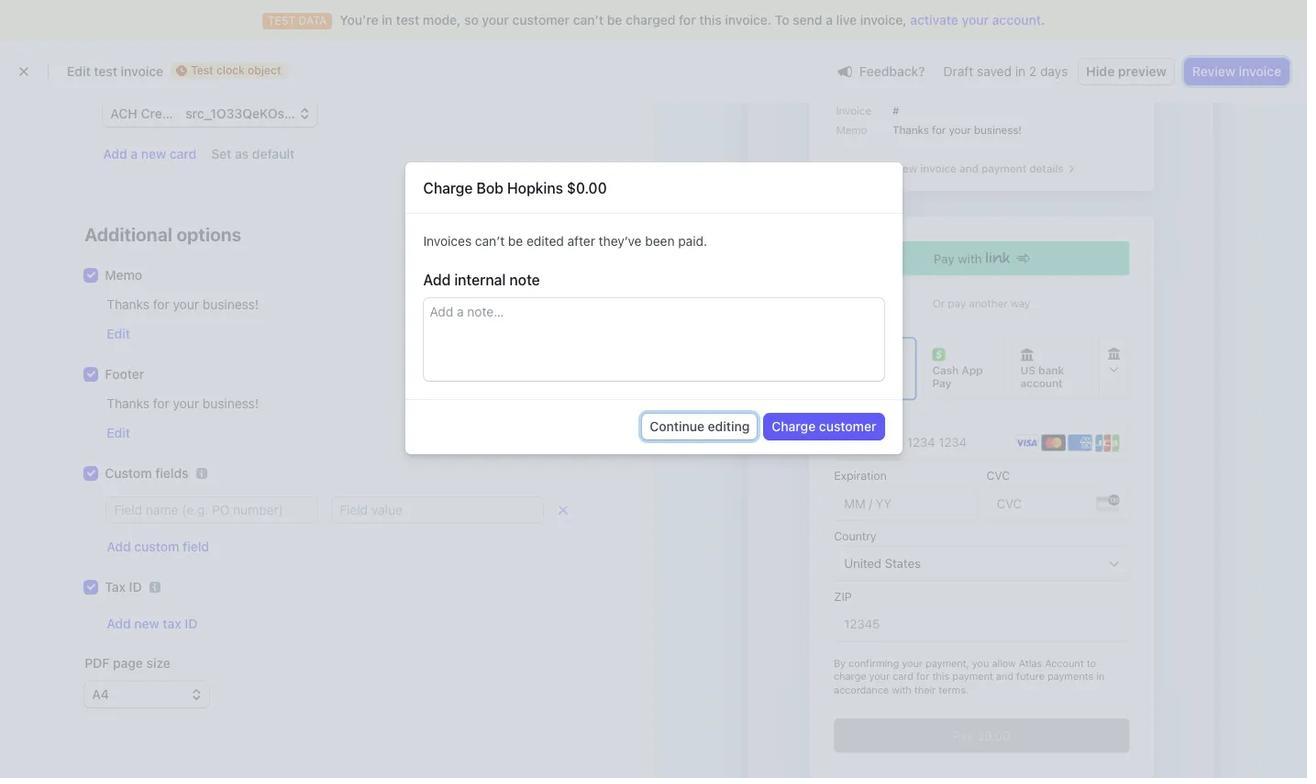 Task type: describe. For each thing, give the bounding box(es) containing it.
paid.
[[678, 233, 707, 248]]

0 horizontal spatial id
[[129, 579, 142, 595]]

add new tax id
[[107, 616, 198, 631]]

edit button for memo
[[107, 325, 130, 343]]

add internal note
[[423, 271, 540, 288]]

a for add a new card
[[131, 146, 138, 161]]

0 vertical spatial test
[[396, 12, 420, 28]]

thanks for your business! for memo
[[107, 296, 259, 312]]

to
[[775, 12, 790, 28]]

pdf page size
[[85, 655, 171, 671]]

review
[[1193, 63, 1236, 79]]

set
[[211, 146, 232, 161]]

hide preview button
[[1079, 59, 1174, 84]]

1 horizontal spatial be
[[607, 12, 622, 28]]

additional options
[[85, 224, 241, 245]]

preview
[[1118, 63, 1167, 79]]

pdf
[[85, 655, 109, 671]]

send
[[793, 12, 823, 28]]

.
[[1041, 12, 1045, 28]]

add a new card
[[103, 146, 197, 161]]

charge customer button
[[765, 414, 884, 439]]

1 vertical spatial new
[[134, 616, 159, 631]]

hide
[[1087, 63, 1115, 79]]

default
[[252, 146, 295, 161]]

object
[[248, 63, 281, 77]]

invoice.
[[725, 12, 772, 28]]

you're
[[340, 12, 379, 28]]

footer
[[105, 366, 144, 382]]

charged
[[626, 12, 676, 28]]

svg image
[[191, 689, 202, 700]]

your up fields
[[173, 395, 199, 411]]

custom fields
[[105, 465, 189, 481]]

they've
[[599, 233, 642, 248]]

$0.00
[[567, 180, 607, 196]]

days
[[1041, 63, 1068, 79]]

add new tax id link
[[107, 615, 569, 633]]

feedback?
[[860, 63, 926, 78]]

note
[[510, 271, 540, 288]]

edited
[[527, 233, 564, 248]]

edit button for footer
[[107, 424, 130, 442]]

activate your account link
[[910, 11, 1041, 29]]

charge for charge customer
[[772, 418, 816, 434]]

0 vertical spatial in
[[382, 12, 393, 28]]

live
[[837, 12, 857, 28]]

activate
[[910, 12, 959, 28]]

continue
[[650, 418, 705, 434]]

been
[[645, 233, 675, 248]]

custom
[[105, 465, 152, 481]]

0 horizontal spatial customer
[[512, 12, 570, 28]]

after
[[568, 233, 595, 248]]

options
[[177, 224, 241, 245]]

tax
[[163, 616, 181, 631]]

draft
[[944, 63, 974, 79]]

review invoice button
[[1185, 59, 1289, 84]]

business! for footer
[[203, 395, 259, 411]]

thanks for your business! for footer
[[107, 395, 259, 411]]

so
[[464, 12, 479, 28]]

add for add a new card
[[103, 146, 127, 161]]

edit for memo
[[107, 326, 130, 341]]

set as default
[[211, 146, 295, 161]]

0 horizontal spatial be
[[508, 233, 523, 248]]

1 vertical spatial id
[[185, 616, 198, 631]]

a4 button
[[85, 682, 209, 707]]



Task type: locate. For each thing, give the bounding box(es) containing it.
0 horizontal spatial test
[[94, 63, 117, 79]]

1 vertical spatial customer
[[819, 418, 877, 434]]

charge right editing
[[772, 418, 816, 434]]

edit for footer
[[107, 425, 130, 440]]

0 vertical spatial id
[[129, 579, 142, 595]]

this
[[700, 12, 722, 28]]

clock
[[216, 63, 245, 77]]

be left charged
[[607, 12, 622, 28]]

customer
[[512, 12, 570, 28], [819, 418, 877, 434]]

for for footer
[[153, 395, 169, 411]]

page
[[113, 655, 143, 671]]

1 horizontal spatial customer
[[819, 418, 877, 434]]

1 vertical spatial business!
[[203, 395, 259, 411]]

edit button up footer
[[107, 325, 130, 343]]

hopkins
[[507, 180, 563, 196]]

be
[[607, 12, 622, 28], [508, 233, 523, 248]]

0 vertical spatial new
[[141, 146, 166, 161]]

0 vertical spatial can't
[[573, 12, 604, 28]]

0 horizontal spatial can't
[[475, 233, 505, 248]]

saved
[[977, 63, 1012, 79]]

0 vertical spatial customer
[[512, 12, 570, 28]]

1 horizontal spatial can't
[[573, 12, 604, 28]]

thanks
[[107, 296, 150, 312], [107, 395, 150, 411]]

you're in test mode, so your customer can't be charged for this invoice. to send a live invoice, activate your account .
[[340, 12, 1045, 28]]

2
[[1029, 63, 1037, 79]]

invoice
[[121, 63, 163, 79], [1239, 63, 1282, 79]]

note…
[[467, 303, 504, 319]]

new left 'tax'
[[134, 616, 159, 631]]

customer inside button
[[819, 418, 877, 434]]

2 edit button from the top
[[107, 424, 130, 442]]

1 business! from the top
[[203, 296, 259, 312]]

can't
[[573, 12, 604, 28], [475, 233, 505, 248]]

set as default button
[[211, 145, 295, 163]]

1 horizontal spatial test
[[396, 12, 420, 28]]

0 horizontal spatial charge
[[423, 180, 473, 196]]

add for add a note…
[[430, 303, 454, 319]]

continue editing button
[[643, 414, 757, 439]]

in
[[382, 12, 393, 28], [1016, 63, 1026, 79]]

be left 'edited'
[[508, 233, 523, 248]]

charge for charge bob hopkins $0.00
[[423, 180, 473, 196]]

card
[[169, 146, 197, 161]]

2 thanks from the top
[[107, 395, 150, 411]]

a left live
[[826, 12, 833, 28]]

field
[[183, 539, 209, 554]]

0 vertical spatial charge
[[423, 180, 473, 196]]

test
[[191, 63, 214, 77]]

id right 'tax'
[[185, 616, 198, 631]]

invoice left test
[[121, 63, 163, 79]]

1 vertical spatial edit
[[107, 326, 130, 341]]

for
[[679, 12, 696, 28], [153, 296, 169, 312], [153, 395, 169, 411]]

your right so
[[482, 12, 509, 28]]

new inside button
[[141, 146, 166, 161]]

1 vertical spatial charge
[[772, 418, 816, 434]]

2 vertical spatial a
[[457, 303, 464, 319]]

add down tax
[[107, 616, 131, 631]]

invoice,
[[861, 12, 907, 28]]

for for memo
[[153, 296, 169, 312]]

edit button
[[107, 325, 130, 343], [107, 424, 130, 442]]

1 horizontal spatial invoice
[[1239, 63, 1282, 79]]

test
[[396, 12, 420, 28], [94, 63, 117, 79]]

None field
[[431, 302, 878, 322]]

0 vertical spatial business!
[[203, 296, 259, 312]]

0 vertical spatial edit button
[[107, 325, 130, 343]]

business! for memo
[[203, 296, 259, 312]]

thanks for your business! down memo at the left of page
[[107, 296, 259, 312]]

new
[[141, 146, 166, 161], [134, 616, 159, 631]]

2 business! from the top
[[203, 395, 259, 411]]

memo
[[105, 267, 142, 283]]

charge customer
[[772, 418, 877, 434]]

thanks down footer
[[107, 395, 150, 411]]

for left this at the right of page
[[679, 12, 696, 28]]

internal
[[455, 271, 506, 288]]

1 vertical spatial a
[[131, 146, 138, 161]]

edit test invoice
[[67, 63, 163, 79]]

test clock object
[[191, 63, 281, 77]]

custom
[[134, 539, 179, 554]]

add
[[103, 146, 127, 161], [423, 271, 451, 288], [430, 303, 454, 319], [107, 539, 131, 554], [107, 616, 131, 631]]

a4
[[92, 686, 109, 702]]

for down additional options
[[153, 296, 169, 312]]

1 vertical spatial thanks
[[107, 395, 150, 411]]

account
[[993, 12, 1041, 28]]

charge inside button
[[772, 418, 816, 434]]

2 vertical spatial for
[[153, 395, 169, 411]]

1 horizontal spatial charge
[[772, 418, 816, 434]]

add for add internal note
[[423, 271, 451, 288]]

mode,
[[423, 12, 461, 28]]

0 horizontal spatial invoice
[[121, 63, 163, 79]]

thanks for footer
[[107, 395, 150, 411]]

0 horizontal spatial a
[[131, 146, 138, 161]]

thanks for memo
[[107, 296, 150, 312]]

a left card
[[131, 146, 138, 161]]

2 horizontal spatial a
[[826, 12, 833, 28]]

thanks for your business!
[[107, 296, 259, 312], [107, 395, 259, 411]]

bob
[[477, 180, 504, 196]]

1 vertical spatial be
[[508, 233, 523, 248]]

add inside add custom field button
[[107, 539, 131, 554]]

add for add custom field
[[107, 539, 131, 554]]

draft saved in 2 days
[[944, 63, 1068, 79]]

2 vertical spatial edit
[[107, 425, 130, 440]]

tax
[[105, 579, 126, 595]]

0 vertical spatial for
[[679, 12, 696, 28]]

add custom field
[[107, 539, 209, 554]]

add inside add new tax id link
[[107, 616, 131, 631]]

1 vertical spatial edit button
[[107, 424, 130, 442]]

1 vertical spatial for
[[153, 296, 169, 312]]

add left custom
[[107, 539, 131, 554]]

a
[[826, 12, 833, 28], [131, 146, 138, 161], [457, 303, 464, 319]]

1 thanks for your business! from the top
[[107, 296, 259, 312]]

charge left bob
[[423, 180, 473, 196]]

1 horizontal spatial id
[[185, 616, 198, 631]]

add inside add a new card button
[[103, 146, 127, 161]]

your
[[482, 12, 509, 28], [962, 12, 989, 28], [173, 296, 199, 312], [173, 395, 199, 411]]

for up fields
[[153, 395, 169, 411]]

feedback? button
[[830, 58, 933, 84]]

0 vertical spatial thanks
[[107, 296, 150, 312]]

thanks down memo at the left of page
[[107, 296, 150, 312]]

1 vertical spatial can't
[[475, 233, 505, 248]]

add left note…
[[430, 303, 454, 319]]

1 thanks from the top
[[107, 296, 150, 312]]

invoices can't be edited after they've been paid.
[[423, 233, 707, 248]]

size
[[146, 655, 171, 671]]

as
[[235, 146, 249, 161]]

new left card
[[141, 146, 166, 161]]

add a new card button
[[103, 145, 197, 163]]

continue editing
[[650, 418, 750, 434]]

add down the invoices
[[423, 271, 451, 288]]

0 vertical spatial be
[[607, 12, 622, 28]]

thanks for your business! down footer
[[107, 395, 259, 411]]

0 vertical spatial edit
[[67, 63, 91, 79]]

additional
[[85, 224, 172, 245]]

can't left charged
[[573, 12, 604, 28]]

charge bob hopkins $0.00
[[423, 180, 607, 196]]

a for add a note…
[[457, 303, 464, 319]]

1 invoice from the left
[[121, 63, 163, 79]]

your down options
[[173, 296, 199, 312]]

edit
[[67, 63, 91, 79], [107, 326, 130, 341], [107, 425, 130, 440]]

invoice right review
[[1239, 63, 1282, 79]]

in left 2
[[1016, 63, 1026, 79]]

0 vertical spatial a
[[826, 12, 833, 28]]

your right the activate in the top of the page
[[962, 12, 989, 28]]

0 vertical spatial thanks for your business!
[[107, 296, 259, 312]]

1 vertical spatial test
[[94, 63, 117, 79]]

edit button up custom
[[107, 424, 130, 442]]

id right tax
[[129, 579, 142, 595]]

hide preview
[[1087, 63, 1167, 79]]

review invoice
[[1193, 63, 1282, 79]]

1 edit button from the top
[[107, 325, 130, 343]]

in right you're
[[382, 12, 393, 28]]

invoice inside review invoice button
[[1239, 63, 1282, 79]]

1 horizontal spatial a
[[457, 303, 464, 319]]

invoices
[[423, 233, 472, 248]]

can't up the add internal note
[[475, 233, 505, 248]]

1 horizontal spatial in
[[1016, 63, 1026, 79]]

a inside button
[[131, 146, 138, 161]]

add custom field button
[[107, 538, 209, 556]]

add left card
[[103, 146, 127, 161]]

a left note…
[[457, 303, 464, 319]]

business!
[[203, 296, 259, 312], [203, 395, 259, 411]]

id
[[129, 579, 142, 595], [185, 616, 198, 631]]

editing
[[708, 418, 750, 434]]

1 vertical spatial in
[[1016, 63, 1026, 79]]

fields
[[155, 465, 189, 481]]

add for add new tax id
[[107, 616, 131, 631]]

0 horizontal spatial in
[[382, 12, 393, 28]]

1 vertical spatial thanks for your business!
[[107, 395, 259, 411]]

2 thanks for your business! from the top
[[107, 395, 259, 411]]

add a note…
[[430, 303, 504, 319]]

tax id
[[105, 579, 142, 595]]

2 invoice from the left
[[1239, 63, 1282, 79]]



Task type: vqa. For each thing, say whether or not it's contained in the screenshot.
the bottom "Edit" button
yes



